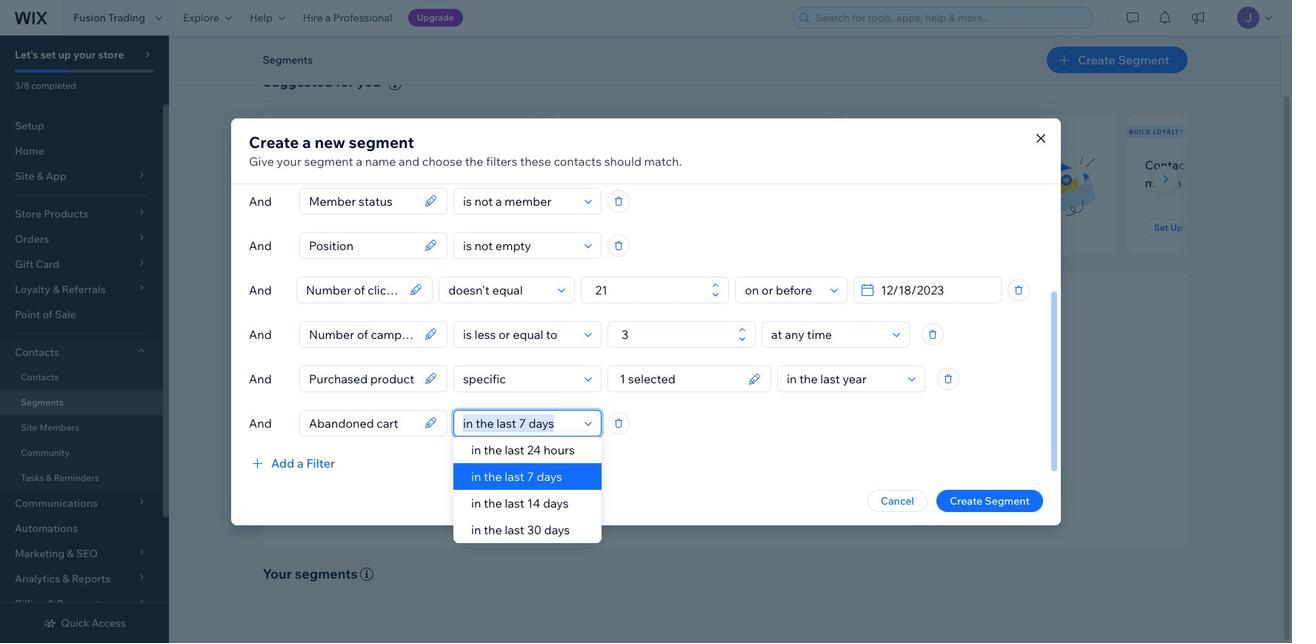 Task type: describe. For each thing, give the bounding box(es) containing it.
days for in the last 14 days
[[543, 497, 569, 511]]

contacts inside create a new segment give your segment a name and choose the filters these contacts should match.
[[554, 154, 602, 169]]

5 and from the top
[[249, 372, 272, 386]]

create inside create a new segment give your segment a name and choose the filters these contacts should match.
[[249, 132, 299, 152]]

new for new subscribers
[[265, 128, 281, 135]]

list
[[431, 175, 448, 190]]

hire a professional link
[[294, 0, 401, 36]]

setup
[[15, 119, 44, 133]]

point of sale
[[15, 308, 76, 322]]

you
[[357, 73, 381, 90]]

segments for segments link
[[21, 397, 64, 408]]

a left name
[[356, 154, 362, 169]]

up
[[58, 48, 71, 62]]

segments for segments button
[[263, 53, 313, 67]]

1 horizontal spatial and
[[819, 439, 838, 453]]

your inside active email subscribers who clicked on your campaign
[[916, 175, 941, 190]]

tasks & reminders
[[21, 473, 99, 484]]

active
[[857, 158, 893, 173]]

site members link
[[0, 416, 163, 441]]

access
[[92, 617, 126, 631]]

filter
[[306, 456, 335, 471]]

site members
[[21, 422, 79, 434]]

recently
[[386, 158, 431, 173]]

in for in the last 14 days
[[471, 497, 481, 511]]

who for your
[[359, 158, 383, 173]]

build loyalty
[[1129, 128, 1185, 135]]

to inside new contacts who recently subscribed to your mailing list
[[345, 175, 357, 190]]

match.
[[644, 154, 682, 169]]

contacts with a birthday th
[[1145, 158, 1292, 190]]

drive
[[766, 439, 790, 453]]

active email subscribers who clicked on your campaign
[[857, 158, 1020, 190]]

high-
[[663, 459, 687, 473]]

your inside new contacts who recently subscribed to your mailing list
[[360, 175, 385, 190]]

hours
[[544, 443, 575, 458]]

let's set up your store
[[15, 48, 124, 62]]

last for 24
[[505, 443, 525, 458]]

subscribers inside active email subscribers who clicked on your campaign
[[928, 158, 993, 173]]

your inside create a new segment give your segment a name and choose the filters these contacts should match.
[[277, 154, 302, 169]]

3 set up segment from the left
[[1154, 222, 1224, 233]]

2 and from the top
[[249, 238, 272, 253]]

add a filter button
[[249, 455, 335, 472]]

potential customers who haven't made a purchase yet
[[569, 158, 727, 190]]

set
[[41, 48, 56, 62]]

the for 7
[[484, 470, 502, 485]]

up for subscribed
[[306, 222, 318, 233]]

select an option field for select options field
[[783, 366, 904, 392]]

trading
[[108, 11, 145, 24]]

specific
[[613, 419, 650, 433]]

in the last 30 days
[[471, 523, 570, 538]]

7
[[527, 470, 534, 485]]

a left new
[[302, 132, 311, 152]]

who for purchase
[[683, 158, 706, 173]]

in for in the last 30 days
[[471, 523, 481, 538]]

fusion
[[73, 11, 106, 24]]

update
[[767, 419, 802, 433]]

set up segment button for subscribed
[[280, 219, 368, 237]]

contacts link
[[0, 365, 163, 391]]

3/8 completed
[[15, 80, 76, 91]]

cancel button
[[868, 490, 928, 512]]

cancel
[[881, 495, 914, 508]]

in the last 7 days
[[471, 470, 562, 485]]

campaign
[[944, 175, 999, 190]]

contacts inside new contacts who recently subscribed to your mailing list
[[308, 158, 357, 173]]

home
[[15, 145, 44, 158]]

haven't
[[569, 175, 609, 190]]

tasks & reminders link
[[0, 466, 163, 491]]

setup link
[[0, 113, 163, 139]]

3 up from the left
[[1171, 222, 1183, 233]]

upgrade button
[[408, 9, 463, 27]]

create segment button for segments
[[1047, 47, 1188, 73]]

quick access button
[[43, 617, 126, 631]]

set up segment button for made
[[569, 219, 656, 237]]

groups
[[652, 419, 687, 433]]

your
[[263, 566, 292, 583]]

0 vertical spatial subscribers
[[283, 128, 334, 135]]

for
[[336, 73, 354, 90]]

last for 14
[[505, 497, 525, 511]]

the for 30
[[484, 523, 502, 538]]

choose
[[422, 154, 463, 169]]

new contacts who recently subscribed to your mailing list
[[280, 158, 448, 190]]

add
[[271, 456, 294, 471]]

more
[[865, 459, 890, 473]]

contacts button
[[0, 340, 163, 365]]

0 vertical spatial create segment
[[1078, 53, 1170, 67]]

birthday
[[1235, 158, 1282, 173]]

yet
[[710, 175, 727, 190]]

segments
[[295, 566, 358, 583]]

contacts for contacts popup button
[[15, 346, 59, 359]]

email inside reach the right target audience create specific groups of contacts that update automatically send personalized email campaigns to drive sales and build trust get to know your high-value customers, potential leads and more
[[670, 439, 696, 453]]

your segments
[[263, 566, 358, 583]]

create a new segment give your segment a name and choose the filters these contacts should match.
[[249, 132, 682, 169]]

Enter a number text field
[[591, 278, 708, 303]]

the for target
[[668, 397, 689, 414]]

hire
[[303, 11, 323, 24]]

list box containing in the last 24 hours
[[454, 437, 602, 544]]

community link
[[0, 441, 163, 466]]

value
[[687, 459, 713, 473]]

reach the right target audience create specific groups of contacts that update automatically send personalized email campaigns to drive sales and build trust get to know your high-value customers, potential leads and more
[[578, 397, 890, 473]]

completed
[[31, 80, 76, 91]]

th
[[1284, 158, 1292, 173]]

automations link
[[0, 517, 163, 542]]

reach
[[626, 397, 665, 414]]

customers
[[621, 158, 680, 173]]

with
[[1199, 158, 1223, 173]]

24
[[527, 443, 541, 458]]

create inside reach the right target audience create specific groups of contacts that update automatically send personalized email campaigns to drive sales and build trust get to know your high-value customers, potential leads and more
[[578, 419, 610, 433]]

leads
[[816, 459, 842, 473]]



Task type: locate. For each thing, give the bounding box(es) containing it.
1 vertical spatial days
[[543, 497, 569, 511]]

new subscribers
[[265, 128, 334, 135]]

segment
[[1118, 53, 1170, 67], [320, 222, 359, 233], [608, 222, 647, 233], [1185, 222, 1224, 233], [985, 495, 1030, 508]]

your right on
[[916, 175, 941, 190]]

3 set up segment button from the left
[[1145, 219, 1233, 237]]

clicked
[[857, 175, 897, 190]]

loyalty
[[1153, 128, 1185, 135]]

in for in the last 24 hours
[[471, 443, 481, 458]]

2 horizontal spatial set up segment button
[[1145, 219, 1233, 237]]

should
[[604, 154, 642, 169]]

2 vertical spatial days
[[544, 523, 570, 538]]

segment
[[349, 132, 414, 152], [304, 154, 353, 169]]

the down in the last 14 days
[[484, 523, 502, 538]]

0 vertical spatial and
[[399, 154, 420, 169]]

hire a professional
[[303, 11, 393, 24]]

2 who from the left
[[683, 158, 706, 173]]

know
[[610, 459, 636, 473]]

0 vertical spatial create segment button
[[1047, 47, 1188, 73]]

fusion trading
[[73, 11, 145, 24]]

who inside new contacts who recently subscribed to your mailing list
[[359, 158, 383, 173]]

automatically
[[804, 419, 869, 433]]

email up 'high-'
[[670, 439, 696, 453]]

days right the 7
[[537, 470, 562, 485]]

1 horizontal spatial set up segment
[[578, 222, 647, 233]]

subscribed
[[280, 175, 343, 190]]

0 vertical spatial to
[[345, 175, 357, 190]]

your inside reach the right target audience create specific groups of contacts that update automatically send personalized email campaigns to drive sales and build trust get to know your high-value customers, potential leads and more
[[639, 459, 660, 473]]

set up segment button down subscribed
[[280, 219, 368, 237]]

1 horizontal spatial create segment button
[[1047, 47, 1188, 73]]

of left the sale
[[43, 308, 53, 322]]

2 horizontal spatial up
[[1171, 222, 1183, 233]]

of
[[43, 308, 53, 322], [689, 419, 699, 433]]

and down build at the right of page
[[844, 459, 863, 473]]

1 vertical spatial segment
[[304, 154, 353, 169]]

new
[[315, 132, 345, 152]]

audience
[[767, 397, 824, 414]]

2 vertical spatial and
[[844, 459, 863, 473]]

1 last from the top
[[505, 443, 525, 458]]

3 in from the top
[[471, 497, 481, 511]]

automations
[[15, 522, 78, 536]]

2 vertical spatial contacts
[[21, 372, 59, 383]]

send
[[578, 439, 603, 453]]

1 vertical spatial new
[[280, 158, 306, 173]]

in for in the last 7 days
[[471, 470, 481, 485]]

list box
[[454, 437, 602, 544]]

3 and from the top
[[249, 283, 272, 298]]

sidebar element
[[0, 36, 169, 644]]

segments
[[263, 53, 313, 67], [21, 397, 64, 408]]

the for 14
[[484, 497, 502, 511]]

1 vertical spatial to
[[754, 439, 764, 453]]

last for 30
[[505, 523, 525, 538]]

set up segment button down the 'made'
[[569, 219, 656, 237]]

1 horizontal spatial subscribers
[[928, 158, 993, 173]]

a right add
[[297, 456, 304, 471]]

create segment button for cancel
[[937, 490, 1043, 512]]

new up subscribed
[[280, 158, 306, 173]]

1 and from the top
[[249, 194, 272, 209]]

the left the 7
[[484, 470, 502, 485]]

personalized
[[606, 439, 667, 453]]

3 who from the left
[[996, 158, 1020, 173]]

2 horizontal spatial set
[[1154, 222, 1169, 233]]

your right up
[[73, 48, 96, 62]]

1 set up segment button from the left
[[280, 219, 368, 237]]

of down right
[[689, 419, 699, 433]]

1 vertical spatial contacts
[[15, 346, 59, 359]]

2 set from the left
[[578, 222, 592, 233]]

members
[[39, 422, 79, 434]]

filters
[[486, 154, 518, 169]]

last left 14
[[505, 497, 525, 511]]

contacts inside reach the right target audience create specific groups of contacts that update automatically send personalized email campaigns to drive sales and build trust get to know your high-value customers, potential leads and more
[[701, 419, 743, 433]]

a inside button
[[297, 456, 304, 471]]

0 horizontal spatial subscribers
[[283, 128, 334, 135]]

2 set up segment button from the left
[[569, 219, 656, 237]]

and up leads
[[819, 439, 838, 453]]

4 in from the top
[[471, 523, 481, 538]]

None field
[[305, 189, 420, 214], [305, 233, 420, 258], [302, 278, 405, 303], [305, 322, 420, 347], [305, 366, 420, 392], [305, 411, 420, 436], [305, 189, 420, 214], [305, 233, 420, 258], [302, 278, 405, 303], [305, 322, 420, 347], [305, 366, 420, 392], [305, 411, 420, 436]]

the inside option
[[484, 470, 502, 485]]

of inside reach the right target audience create specific groups of contacts that update automatically send personalized email campaigns to drive sales and build trust get to know your high-value customers, potential leads and more
[[689, 419, 699, 433]]

add a filter
[[271, 456, 335, 471]]

set for potential customers who haven't made a purchase yet
[[578, 222, 592, 233]]

and inside create a new segment give your segment a name and choose the filters these contacts should match.
[[399, 154, 420, 169]]

segments inside sidebar element
[[21, 397, 64, 408]]

explore
[[183, 11, 219, 24]]

up
[[306, 222, 318, 233], [594, 222, 606, 233], [1171, 222, 1183, 233]]

1 vertical spatial email
[[670, 439, 696, 453]]

0 vertical spatial email
[[895, 158, 925, 173]]

0 horizontal spatial and
[[399, 154, 420, 169]]

help button
[[241, 0, 294, 36]]

2 horizontal spatial who
[[996, 158, 1020, 173]]

0 horizontal spatial to
[[345, 175, 357, 190]]

up down contacts with a birthday th
[[1171, 222, 1183, 233]]

0 vertical spatial of
[[43, 308, 53, 322]]

list
[[260, 115, 1292, 255]]

suggested
[[263, 73, 333, 90]]

1 vertical spatial subscribers
[[928, 158, 993, 173]]

in up in the last 7 days
[[471, 443, 481, 458]]

subscribers up campaign
[[928, 158, 993, 173]]

last left "30"
[[505, 523, 525, 538]]

contacts down point of sale
[[15, 346, 59, 359]]

the up groups
[[668, 397, 689, 414]]

2 in from the top
[[471, 470, 481, 485]]

2 set up segment from the left
[[578, 222, 647, 233]]

suggested for you
[[263, 73, 381, 90]]

name
[[365, 154, 396, 169]]

to right subscribed
[[345, 175, 357, 190]]

1 horizontal spatial to
[[598, 459, 608, 473]]

0 vertical spatial new
[[265, 128, 281, 135]]

6 and from the top
[[249, 416, 272, 431]]

who inside active email subscribers who clicked on your campaign
[[996, 158, 1020, 173]]

in inside option
[[471, 470, 481, 485]]

1 who from the left
[[359, 158, 383, 173]]

segments inside button
[[263, 53, 313, 67]]

1 vertical spatial segments
[[21, 397, 64, 408]]

0 horizontal spatial create segment button
[[937, 490, 1043, 512]]

2 vertical spatial to
[[598, 459, 608, 473]]

new up give
[[265, 128, 281, 135]]

select an option field for enter a number text box
[[767, 322, 889, 347]]

who left recently at the top left
[[359, 158, 383, 173]]

build
[[1129, 128, 1151, 135]]

customers,
[[715, 459, 769, 473]]

help
[[250, 11, 273, 24]]

last left 24
[[505, 443, 525, 458]]

to
[[345, 175, 357, 190], [754, 439, 764, 453], [598, 459, 608, 473]]

1 horizontal spatial email
[[895, 158, 925, 173]]

1 set up segment from the left
[[289, 222, 359, 233]]

Select an option field
[[459, 189, 580, 214], [741, 278, 826, 303], [767, 322, 889, 347], [783, 366, 904, 392]]

0 vertical spatial segment
[[349, 132, 414, 152]]

contacts inside contacts with a birthday th
[[1145, 158, 1196, 173]]

potential
[[771, 459, 814, 473]]

contacts down new
[[308, 158, 357, 173]]

0 horizontal spatial who
[[359, 158, 383, 173]]

and up mailing
[[399, 154, 420, 169]]

3/8
[[15, 80, 29, 91]]

quick
[[61, 617, 89, 631]]

up for made
[[594, 222, 606, 233]]

site
[[21, 422, 37, 434]]

new for new contacts who recently subscribed to your mailing list
[[280, 158, 306, 173]]

up down subscribed
[[306, 222, 318, 233]]

days for in the last 7 days
[[537, 470, 562, 485]]

contacts down loyalty
[[1145, 158, 1196, 173]]

build
[[840, 439, 864, 453]]

target
[[725, 397, 764, 414]]

point
[[15, 308, 40, 322]]

new
[[265, 128, 281, 135], [280, 158, 306, 173]]

contacts
[[1145, 158, 1196, 173], [15, 346, 59, 359], [21, 372, 59, 383]]

potential
[[569, 158, 618, 173]]

2 horizontal spatial and
[[844, 459, 863, 473]]

1 horizontal spatial who
[[683, 158, 706, 173]]

last for 7
[[505, 470, 525, 485]]

your down name
[[360, 175, 385, 190]]

segments up suggested
[[263, 53, 313, 67]]

in the last 7 days option
[[454, 464, 602, 491]]

a right hire
[[325, 11, 331, 24]]

set up segment for made
[[578, 222, 647, 233]]

30
[[527, 523, 542, 538]]

your right give
[[277, 154, 302, 169]]

sale
[[55, 308, 76, 322]]

0 vertical spatial contacts
[[1145, 158, 1196, 173]]

in the last 14 days
[[471, 497, 569, 511]]

1 vertical spatial and
[[819, 439, 838, 453]]

set up segment down contacts with a birthday th
[[1154, 222, 1224, 233]]

2 horizontal spatial set up segment
[[1154, 222, 1224, 233]]

last inside option
[[505, 470, 525, 485]]

in down in the last 7 days
[[471, 497, 481, 511]]

1 set from the left
[[289, 222, 304, 233]]

0 horizontal spatial email
[[670, 439, 696, 453]]

last left the 7
[[505, 470, 525, 485]]

set
[[289, 222, 304, 233], [578, 222, 592, 233], [1154, 222, 1169, 233]]

email inside active email subscribers who clicked on your campaign
[[895, 158, 925, 173]]

the
[[465, 154, 484, 169], [668, 397, 689, 414], [484, 443, 502, 458], [484, 470, 502, 485], [484, 497, 502, 511], [484, 523, 502, 538]]

up down haven't
[[594, 222, 606, 233]]

Enter a number text field
[[617, 322, 734, 347]]

choose a condition field for enter a number text box
[[459, 322, 580, 347]]

set up segment down subscribed
[[289, 222, 359, 233]]

Select options field
[[613, 366, 744, 392]]

2 horizontal spatial to
[[754, 439, 764, 453]]

1 horizontal spatial set up segment button
[[569, 219, 656, 237]]

0 horizontal spatial of
[[43, 308, 53, 322]]

days right 14
[[543, 497, 569, 511]]

in up in the last 14 days
[[471, 470, 481, 485]]

segments up site members
[[21, 397, 64, 408]]

set up segment for subscribed
[[289, 222, 359, 233]]

1 up from the left
[[306, 222, 318, 233]]

your inside sidebar element
[[73, 48, 96, 62]]

1 horizontal spatial contacts
[[554, 154, 602, 169]]

choose a condition field for select options field
[[459, 366, 580, 392]]

0 horizontal spatial set
[[289, 222, 304, 233]]

community
[[21, 448, 70, 459]]

who up campaign
[[996, 158, 1020, 173]]

2 horizontal spatial contacts
[[701, 419, 743, 433]]

2 up from the left
[[594, 222, 606, 233]]

12/18/2023 field
[[877, 278, 997, 303]]

a inside potential customers who haven't made a purchase yet
[[646, 175, 653, 190]]

on
[[899, 175, 913, 190]]

days for in the last 30 days
[[544, 523, 570, 538]]

1 horizontal spatial create segment
[[1078, 53, 1170, 67]]

the inside create a new segment give your segment a name and choose the filters these contacts should match.
[[465, 154, 484, 169]]

get
[[578, 459, 596, 473]]

the down in the last 7 days
[[484, 497, 502, 511]]

campaigns
[[698, 439, 751, 453]]

1 vertical spatial create segment
[[950, 495, 1030, 508]]

email up on
[[895, 158, 925, 173]]

choose a condition field for enter a number text field
[[444, 278, 554, 303]]

&
[[46, 473, 52, 484]]

0 vertical spatial days
[[537, 470, 562, 485]]

in the last 24 hours
[[471, 443, 575, 458]]

contacts for the contacts link
[[21, 372, 59, 383]]

1 vertical spatial of
[[689, 419, 699, 433]]

contacts down contacts popup button
[[21, 372, 59, 383]]

your
[[73, 48, 96, 62], [277, 154, 302, 169], [360, 175, 385, 190], [916, 175, 941, 190], [639, 459, 660, 473]]

the for 24
[[484, 443, 502, 458]]

in down in the last 14 days
[[471, 523, 481, 538]]

your down personalized at the bottom of page
[[639, 459, 660, 473]]

list containing new contacts who recently subscribed to your mailing list
[[260, 115, 1292, 255]]

of inside sidebar element
[[43, 308, 53, 322]]

0 horizontal spatial create segment
[[950, 495, 1030, 508]]

the up in the last 7 days
[[484, 443, 502, 458]]

trust
[[866, 439, 889, 453]]

a
[[325, 11, 331, 24], [302, 132, 311, 152], [356, 154, 362, 169], [1225, 158, 1232, 173], [646, 175, 653, 190], [297, 456, 304, 471]]

select an option field for enter a number text field
[[741, 278, 826, 303]]

0 horizontal spatial set up segment button
[[280, 219, 368, 237]]

a right with
[[1225, 158, 1232, 173]]

new inside new contacts who recently subscribed to your mailing list
[[280, 158, 306, 173]]

1 horizontal spatial segments
[[263, 53, 313, 67]]

subscribers
[[283, 128, 334, 135], [928, 158, 993, 173]]

Search for tools, apps, help & more... field
[[811, 7, 1089, 28]]

sales
[[793, 439, 817, 453]]

a inside contacts with a birthday th
[[1225, 158, 1232, 173]]

0 horizontal spatial up
[[306, 222, 318, 233]]

create segment
[[1078, 53, 1170, 67], [950, 495, 1030, 508]]

segment down new
[[304, 154, 353, 169]]

0 horizontal spatial set up segment
[[289, 222, 359, 233]]

Choose a condition field
[[459, 233, 580, 258], [444, 278, 554, 303], [459, 322, 580, 347], [459, 366, 580, 392], [459, 411, 580, 436]]

who inside potential customers who haven't made a purchase yet
[[683, 158, 706, 173]]

to right get
[[598, 459, 608, 473]]

days inside option
[[537, 470, 562, 485]]

1 in from the top
[[471, 443, 481, 458]]

4 and from the top
[[249, 327, 272, 342]]

give
[[249, 154, 274, 169]]

4 last from the top
[[505, 523, 525, 538]]

1 horizontal spatial set
[[578, 222, 592, 233]]

0 horizontal spatial contacts
[[308, 158, 357, 173]]

these
[[520, 154, 551, 169]]

1 horizontal spatial up
[[594, 222, 606, 233]]

contacts up campaigns at the right bottom of the page
[[701, 419, 743, 433]]

3 last from the top
[[505, 497, 525, 511]]

1 vertical spatial create segment button
[[937, 490, 1043, 512]]

0 horizontal spatial segments
[[21, 397, 64, 408]]

contacts up haven't
[[554, 154, 602, 169]]

1 horizontal spatial of
[[689, 419, 699, 433]]

segment up name
[[349, 132, 414, 152]]

contacts inside popup button
[[15, 346, 59, 359]]

to left drive
[[754, 439, 764, 453]]

3 set from the left
[[1154, 222, 1169, 233]]

subscribers down suggested
[[283, 128, 334, 135]]

who up purchase
[[683, 158, 706, 173]]

in
[[471, 443, 481, 458], [471, 470, 481, 485], [471, 497, 481, 511], [471, 523, 481, 538]]

professional
[[333, 11, 393, 24]]

set up segment down the 'made'
[[578, 222, 647, 233]]

the inside reach the right target audience create specific groups of contacts that update automatically send personalized email campaigns to drive sales and build trust get to know your high-value customers, potential leads and more
[[668, 397, 689, 414]]

purchase
[[656, 175, 707, 190]]

the left 'filters'
[[465, 154, 484, 169]]

reminders
[[54, 473, 99, 484]]

set up segment button down contacts with a birthday th
[[1145, 219, 1233, 237]]

days right "30"
[[544, 523, 570, 538]]

0 vertical spatial segments
[[263, 53, 313, 67]]

2 last from the top
[[505, 470, 525, 485]]

a down customers
[[646, 175, 653, 190]]

set for new contacts who recently subscribed to your mailing list
[[289, 222, 304, 233]]

home link
[[0, 139, 163, 164]]



Task type: vqa. For each thing, say whether or not it's contained in the screenshot.
the topmost app
no



